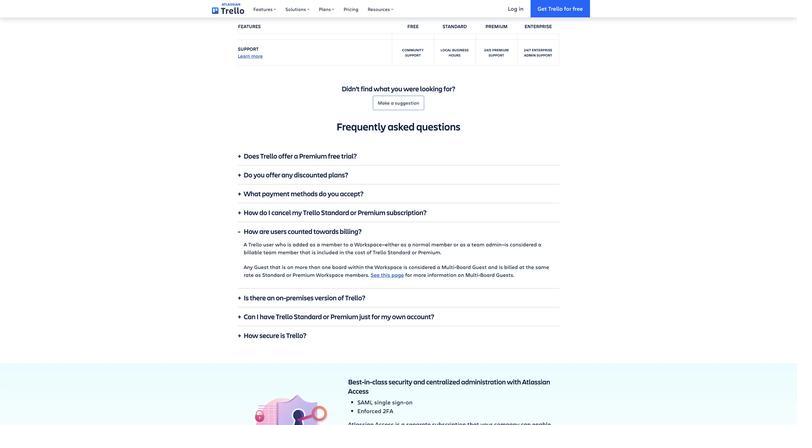 Task type: vqa. For each thing, say whether or not it's contained in the screenshot.
Save Button
no



Task type: locate. For each thing, give the bounding box(es) containing it.
the up see
[[365, 264, 374, 271]]

is
[[288, 241, 292, 248], [312, 249, 316, 256], [282, 264, 286, 271], [404, 264, 408, 271], [499, 264, 503, 271], [281, 331, 285, 340]]

1 horizontal spatial team
[[472, 241, 485, 248]]

0 vertical spatial offer
[[279, 152, 293, 161]]

0 vertical spatial i
[[269, 208, 271, 217]]

with
[[507, 378, 521, 387]]

premium up 24/5
[[486, 23, 508, 30]]

1 vertical spatial that
[[270, 264, 281, 271]]

accept?
[[340, 189, 364, 199]]

own
[[392, 312, 406, 322]]

free
[[573, 5, 583, 12], [328, 152, 340, 161]]

0 vertical spatial trello?
[[345, 293, 366, 303]]

the inside a trello user who is added as a member to a workspace—either as a normal member or as a team admin—is considered a billable team member that is included in the cost of trello standard or premium.
[[346, 249, 354, 256]]

0 horizontal spatial my
[[292, 208, 302, 217]]

in down to
[[340, 249, 344, 256]]

a up same
[[539, 241, 542, 248]]

my right the cancel
[[292, 208, 302, 217]]

7 + from the top
[[238, 331, 241, 340]]

do
[[244, 170, 253, 180]]

standard inside a trello user who is added as a member to a workspace—either as a normal member or as a team admin—is considered a billable team member that is included in the cost of trello standard or premium.
[[388, 249, 411, 256]]

on inside best-in-class security and centralized administration with atlassian access saml single sign-on enforced 2fa
[[406, 399, 413, 407]]

plans button
[[314, 0, 339, 17]]

i left the cancel
[[269, 208, 271, 217]]

premium down than
[[293, 272, 315, 279]]

a inside any guest that is on more than one board within the workspace is considered a multi-board guest and is billed at the same rate as standard or premium workspace members.
[[437, 264, 441, 271]]

get trello for free link
[[531, 0, 590, 17]]

1 vertical spatial how
[[244, 227, 259, 236]]

1 guest from the left
[[254, 264, 269, 271]]

premises
[[286, 293, 314, 303]]

offer up any
[[279, 152, 293, 161]]

false up local at top
[[439, 28, 449, 33]]

of
[[367, 249, 372, 256], [338, 293, 344, 303]]

0 vertical spatial workspace
[[375, 264, 402, 271]]

1 horizontal spatial trello?
[[345, 293, 366, 303]]

solutions button
[[281, 0, 314, 17]]

1 vertical spatial on
[[458, 272, 464, 279]]

more
[[251, 53, 263, 59], [295, 264, 308, 271], [414, 272, 427, 279]]

get trello for free
[[538, 5, 583, 12]]

0 horizontal spatial that
[[270, 264, 281, 271]]

trello up billable
[[249, 241, 262, 248]]

1 vertical spatial more
[[295, 264, 308, 271]]

for?
[[444, 84, 456, 94]]

that down who at the left bottom of the page
[[270, 264, 281, 271]]

features
[[254, 6, 273, 12], [238, 23, 261, 30]]

looking
[[420, 84, 443, 94]]

0 vertical spatial board
[[457, 264, 471, 271]]

do left the cancel
[[260, 208, 267, 217]]

0 vertical spatial considered
[[510, 241, 537, 248]]

team left 'admin—is'
[[472, 241, 485, 248]]

3 how from the top
[[244, 331, 259, 340]]

0 vertical spatial features
[[254, 6, 273, 12]]

1 horizontal spatial that
[[300, 249, 311, 256]]

see this page for more information on multi-board guests.
[[371, 272, 515, 279]]

1 horizontal spatial board
[[481, 272, 495, 279]]

how down what
[[244, 208, 259, 217]]

0 vertical spatial that
[[300, 249, 311, 256]]

free right true
[[573, 5, 583, 12]]

you left accept?
[[328, 189, 339, 199]]

trello right does
[[260, 152, 277, 161]]

standard up business
[[443, 23, 467, 30]]

offer left any
[[266, 170, 281, 180]]

workspace up see this page link
[[375, 264, 402, 271]]

0 vertical spatial team
[[472, 241, 485, 248]]

premium inside "24/5 premium support"
[[493, 48, 509, 52]]

6 + from the top
[[238, 312, 241, 322]]

0 vertical spatial for
[[565, 5, 572, 12]]

more right page
[[414, 272, 427, 279]]

0 horizontal spatial free
[[328, 152, 340, 161]]

offer
[[279, 152, 293, 161], [266, 170, 281, 180]]

standard up 'towards'
[[321, 208, 349, 217]]

2 vertical spatial how
[[244, 331, 259, 340]]

organization
[[238, 8, 273, 15]]

board right one
[[332, 264, 347, 271]]

guest
[[254, 264, 269, 271], [473, 264, 487, 271]]

4 + from the top
[[238, 208, 241, 217]]

a up + do you offer any discounted plans? at the left top of the page
[[294, 152, 298, 161]]

0 horizontal spatial workspace
[[316, 272, 344, 279]]

in right log
[[519, 5, 524, 12]]

0 horizontal spatial for
[[372, 312, 380, 322]]

0 vertical spatial multi-
[[442, 264, 457, 271]]

considered
[[510, 241, 537, 248], [409, 264, 436, 271]]

considered up at
[[510, 241, 537, 248]]

2 + from the top
[[238, 170, 241, 180]]

what
[[374, 84, 390, 94]]

1 vertical spatial board
[[332, 264, 347, 271]]

do right methods on the left top
[[319, 189, 327, 199]]

1 + from the top
[[238, 152, 241, 161]]

2 guest from the left
[[473, 264, 487, 271]]

1 horizontal spatial member
[[322, 241, 342, 248]]

support down community
[[405, 53, 421, 58]]

2 horizontal spatial more
[[414, 272, 427, 279]]

member up included
[[322, 241, 342, 248]]

1 horizontal spatial board
[[332, 264, 347, 271]]

0 horizontal spatial do
[[260, 208, 267, 217]]

on
[[287, 264, 294, 271], [458, 272, 464, 279], [406, 399, 413, 407]]

1 vertical spatial and
[[414, 378, 425, 387]]

0 horizontal spatial of
[[338, 293, 344, 303]]

and up guests.
[[488, 264, 498, 271]]

asked
[[388, 120, 415, 134]]

or inside any guest that is on more than one board within the workspace is considered a multi-board guest and is billed at the same rate as standard or premium workspace members.
[[286, 272, 292, 279]]

a left 'admin—is'
[[467, 241, 471, 248]]

considered down premium.
[[409, 264, 436, 271]]

0 vertical spatial how
[[244, 208, 259, 217]]

1 vertical spatial in
[[340, 249, 344, 256]]

2 vertical spatial you
[[328, 189, 339, 199]]

this
[[381, 272, 390, 279]]

support down 24/5
[[489, 53, 505, 58]]

support inside support learn more
[[238, 46, 259, 52]]

on right information
[[458, 272, 464, 279]]

public
[[238, 27, 254, 33]]

2 vertical spatial on
[[406, 399, 413, 407]]

a right to
[[350, 241, 353, 248]]

subscription?
[[387, 208, 427, 217]]

free
[[408, 23, 419, 30]]

of right version on the bottom
[[338, 293, 344, 303]]

administration
[[462, 378, 506, 387]]

1 vertical spatial do
[[260, 208, 267, 217]]

0 horizontal spatial guest
[[254, 264, 269, 271]]

board up 'see this page for more information on multi-board guests.'
[[457, 264, 471, 271]]

the right at
[[526, 264, 535, 271]]

1 vertical spatial of
[[338, 293, 344, 303]]

board
[[457, 264, 471, 271], [481, 272, 495, 279]]

board
[[255, 27, 271, 33], [332, 264, 347, 271]]

atlassian trello image
[[212, 3, 244, 14]]

or
[[351, 208, 357, 217], [454, 241, 459, 248], [412, 249, 417, 256], [286, 272, 292, 279], [323, 312, 330, 322]]

in-
[[365, 378, 373, 387]]

guest right "any"
[[254, 264, 269, 271]]

more left than
[[295, 264, 308, 271]]

an
[[267, 293, 275, 303]]

as
[[310, 241, 316, 248], [401, 241, 407, 248], [460, 241, 466, 248], [255, 272, 261, 279]]

to
[[344, 241, 349, 248]]

2 vertical spatial more
[[414, 272, 427, 279]]

1 vertical spatial trello?
[[286, 331, 307, 340]]

enterprise up 'admin'
[[532, 48, 553, 52]]

features down organization
[[238, 23, 261, 30]]

i right can on the left of page
[[257, 312, 259, 322]]

1 vertical spatial offer
[[266, 170, 281, 180]]

+ for + is there an on-premises version of trello?
[[238, 293, 241, 303]]

there
[[250, 293, 266, 303]]

the down to
[[346, 249, 354, 256]]

offer for any
[[266, 170, 281, 180]]

compare our plans element
[[238, 0, 573, 66]]

how left secure
[[244, 331, 259, 340]]

and right security
[[414, 378, 425, 387]]

2fa
[[383, 408, 394, 415]]

included
[[317, 249, 338, 256]]

false right log
[[522, 9, 532, 14]]

+
[[238, 152, 241, 161], [238, 170, 241, 180], [238, 189, 241, 199], [238, 208, 241, 217], [238, 293, 241, 303], [238, 312, 241, 322], [238, 331, 241, 340]]

1 horizontal spatial for
[[406, 272, 412, 279]]

0 horizontal spatial board
[[457, 264, 471, 271]]

0 horizontal spatial considered
[[409, 264, 436, 271]]

support inside community support
[[405, 53, 421, 58]]

more right learn
[[251, 53, 263, 59]]

for right just
[[372, 312, 380, 322]]

enterprise inside 24/7 enterprise admin support
[[532, 48, 553, 52]]

1 vertical spatial free
[[328, 152, 340, 161]]

trello? right secure
[[286, 331, 307, 340]]

0 horizontal spatial in
[[340, 249, 344, 256]]

1 horizontal spatial you
[[328, 189, 339, 199]]

within
[[348, 264, 364, 271]]

0 vertical spatial on
[[287, 264, 294, 271]]

you up make a suggestion
[[391, 84, 403, 94]]

0 horizontal spatial the
[[346, 249, 354, 256]]

1 horizontal spatial free
[[573, 5, 583, 12]]

1 vertical spatial considered
[[409, 264, 436, 271]]

1 horizontal spatial of
[[367, 249, 372, 256]]

2 how from the top
[[244, 227, 259, 236]]

0 vertical spatial board
[[255, 27, 271, 33]]

1 vertical spatial workspace
[[316, 272, 344, 279]]

that
[[300, 249, 311, 256], [270, 264, 281, 271]]

2 horizontal spatial on
[[458, 272, 464, 279]]

that inside any guest that is on more than one board within the workspace is considered a multi-board guest and is billed at the same rate as standard or premium workspace members.
[[270, 264, 281, 271]]

1 horizontal spatial guest
[[473, 264, 487, 271]]

1 horizontal spatial considered
[[510, 241, 537, 248]]

0 vertical spatial in
[[519, 5, 524, 12]]

0 horizontal spatial trello?
[[286, 331, 307, 340]]

business
[[453, 48, 469, 52]]

+ for + what payment methods do you accept?
[[238, 189, 241, 199]]

1 vertical spatial multi-
[[466, 272, 481, 279]]

learn
[[238, 53, 250, 59]]

trello? up just
[[345, 293, 366, 303]]

0 horizontal spatial and
[[414, 378, 425, 387]]

1 vertical spatial my
[[382, 312, 391, 322]]

are
[[260, 227, 270, 236]]

features left "visible"
[[254, 6, 273, 12]]

team down user
[[264, 249, 277, 256]]

premium right 24/5
[[493, 48, 509, 52]]

account?
[[407, 312, 435, 322]]

of right cost
[[367, 249, 372, 256]]

in
[[519, 5, 524, 12], [340, 249, 344, 256]]

who
[[275, 241, 286, 248]]

you
[[391, 84, 403, 94], [254, 170, 265, 180], [328, 189, 339, 199]]

standard up "an"
[[262, 272, 285, 279]]

free left the trial?
[[328, 152, 340, 161]]

1 vertical spatial enterprise
[[532, 48, 553, 52]]

0 vertical spatial and
[[488, 264, 498, 271]]

find
[[361, 84, 373, 94]]

standard up any guest that is on more than one board within the workspace is considered a multi-board guest and is billed at the same rate as standard or premium workspace members.
[[388, 249, 411, 256]]

premium down accept?
[[358, 208, 386, 217]]

version
[[315, 293, 337, 303]]

team
[[472, 241, 485, 248], [264, 249, 277, 256]]

local business hours
[[441, 48, 469, 58]]

a right make
[[391, 100, 394, 106]]

and
[[488, 264, 498, 271], [414, 378, 425, 387]]

1 vertical spatial team
[[264, 249, 277, 256]]

1 horizontal spatial and
[[488, 264, 498, 271]]

trello
[[549, 5, 563, 12], [260, 152, 277, 161], [303, 208, 320, 217], [249, 241, 262, 248], [373, 249, 387, 256], [276, 312, 293, 322]]

workspace down one
[[316, 272, 344, 279]]

is right secure
[[281, 331, 285, 340]]

1 horizontal spatial on
[[406, 399, 413, 407]]

0 horizontal spatial on
[[287, 264, 294, 271]]

support up learn more link
[[238, 46, 259, 52]]

premium left just
[[331, 312, 358, 322]]

1 horizontal spatial do
[[319, 189, 327, 199]]

0 vertical spatial free
[[573, 5, 583, 12]]

member down who at the left bottom of the page
[[278, 249, 299, 256]]

on left than
[[287, 264, 294, 271]]

0 horizontal spatial board
[[255, 27, 271, 33]]

0 horizontal spatial multi-
[[442, 264, 457, 271]]

make a suggestion link
[[373, 96, 425, 110]]

0 horizontal spatial member
[[278, 249, 299, 256]]

more inside any guest that is on more than one board within the workspace is considered a multi-board guest and is billed at the same rate as standard or premium workspace members.
[[295, 264, 308, 271]]

1 vertical spatial you
[[254, 170, 265, 180]]

0 horizontal spatial team
[[264, 249, 277, 256]]

board right public
[[255, 27, 271, 33]]

on down security
[[406, 399, 413, 407]]

0 vertical spatial my
[[292, 208, 302, 217]]

2 horizontal spatial the
[[526, 264, 535, 271]]

board left guests.
[[481, 272, 495, 279]]

make
[[378, 100, 390, 106]]

2 horizontal spatial you
[[391, 84, 403, 94]]

how right - at the left bottom of page
[[244, 227, 259, 236]]

1 vertical spatial i
[[257, 312, 259, 322]]

member up premium.
[[432, 241, 453, 248]]

guest down 'admin—is'
[[473, 264, 487, 271]]

1 horizontal spatial multi-
[[466, 272, 481, 279]]

resources
[[368, 6, 390, 12]]

a trello user who is added as a member to a workspace—either as a normal member or as a team admin—is considered a billable team member that is included in the cost of trello standard or premium.
[[244, 241, 542, 256]]

0 horizontal spatial more
[[251, 53, 263, 59]]

as inside any guest that is on more than one board within the workspace is considered a multi-board guest and is billed at the same rate as standard or premium workspace members.
[[255, 272, 261, 279]]

frequently asked questions
[[337, 120, 461, 134]]

member
[[322, 241, 342, 248], [432, 241, 453, 248], [278, 249, 299, 256]]

1 vertical spatial features
[[238, 23, 261, 30]]

a
[[391, 100, 394, 106], [294, 152, 298, 161], [317, 241, 320, 248], [350, 241, 353, 248], [408, 241, 411, 248], [467, 241, 471, 248], [539, 241, 542, 248], [437, 264, 441, 271]]

support right 'admin'
[[537, 53, 553, 58]]

resources button
[[363, 0, 398, 17]]

enterprise down get
[[525, 23, 552, 30]]

learn more link
[[238, 53, 263, 59]]

single
[[375, 399, 391, 407]]

5 + from the top
[[238, 293, 241, 303]]

you right do
[[254, 170, 265, 180]]

1 horizontal spatial my
[[382, 312, 391, 322]]

0 vertical spatial of
[[367, 249, 372, 256]]

premium
[[486, 23, 508, 30], [493, 48, 509, 52], [299, 152, 327, 161], [358, 208, 386, 217], [293, 272, 315, 279], [331, 312, 358, 322]]

a up information
[[437, 264, 441, 271]]

my left 'own'
[[382, 312, 391, 322]]

for right get
[[565, 5, 572, 12]]

for right page
[[406, 272, 412, 279]]

frequently
[[337, 120, 386, 134]]

billed
[[505, 264, 518, 271]]

3 + from the top
[[238, 189, 241, 199]]

0 vertical spatial more
[[251, 53, 263, 59]]

trello right have
[[276, 312, 293, 322]]

board inside compare our plans "element"
[[255, 27, 271, 33]]

features inside compare our plans "element"
[[238, 23, 261, 30]]

1 how from the top
[[244, 208, 259, 217]]

+ for + do you offer any discounted plans?
[[238, 170, 241, 180]]

solutions
[[286, 6, 306, 12]]

1 horizontal spatial more
[[295, 264, 308, 271]]

0 horizontal spatial i
[[257, 312, 259, 322]]

that down added
[[300, 249, 311, 256]]

+ how do i cancel my trello standard or premium subscription?
[[238, 208, 427, 217]]

2 horizontal spatial for
[[565, 5, 572, 12]]

public board management
[[238, 27, 305, 33]]

page
[[392, 272, 404, 279]]

trello down methods on the left top
[[303, 208, 320, 217]]

added
[[293, 241, 309, 248]]



Task type: describe. For each thing, give the bounding box(es) containing it.
is up page
[[404, 264, 408, 271]]

support inside "24/5 premium support"
[[489, 53, 505, 58]]

best-in-class security and centralized administration with atlassian access saml single sign-on enforced 2fa
[[348, 378, 551, 415]]

were
[[404, 84, 419, 94]]

plans?
[[329, 170, 348, 180]]

0 vertical spatial enterprise
[[525, 23, 552, 30]]

log in link
[[501, 0, 531, 17]]

how are users counted towards billing?
[[244, 227, 362, 236]]

local
[[441, 48, 452, 52]]

24/5 premium support
[[484, 48, 509, 58]]

any
[[282, 170, 293, 180]]

more inside support learn more
[[251, 53, 263, 59]]

+ how secure is trello?
[[238, 331, 307, 340]]

is up guests.
[[499, 264, 503, 271]]

counted
[[288, 227, 313, 236]]

make a suggestion
[[378, 100, 420, 106]]

same
[[536, 264, 550, 271]]

considered inside a trello user who is added as a member to a workspace—either as a normal member or as a team admin—is considered a billable team member that is included in the cost of trello standard or premium.
[[510, 241, 537, 248]]

+ do you offer any discounted plans?
[[238, 170, 348, 180]]

log
[[508, 5, 518, 12]]

how for how do i cancel my trello standard or premium subscription?
[[244, 208, 259, 217]]

multi- inside any guest that is on more than one board within the workspace is considered a multi-board guest and is billed at the same rate as standard or premium workspace members.
[[442, 264, 457, 271]]

see this page link
[[371, 272, 404, 279]]

offer for a
[[279, 152, 293, 161]]

trello down workspace—either
[[373, 249, 387, 256]]

false up 24/5
[[480, 28, 491, 33]]

support inside 24/7 enterprise admin support
[[537, 53, 553, 58]]

than
[[309, 264, 321, 271]]

methods
[[291, 189, 318, 199]]

saml
[[358, 399, 373, 407]]

organization visible boards
[[238, 8, 310, 15]]

-
[[238, 227, 241, 236]]

true
[[564, 9, 573, 14]]

boards
[[292, 8, 310, 15]]

admin
[[525, 53, 536, 58]]

centralized
[[427, 378, 461, 387]]

1 horizontal spatial workspace
[[375, 264, 402, 271]]

+ for + can i have trello standard or premium just for my own account?
[[238, 312, 241, 322]]

+ for + does trello offer a premium free trial?
[[238, 152, 241, 161]]

is right who at the left bottom of the page
[[288, 241, 292, 248]]

rate
[[244, 272, 254, 279]]

normal
[[413, 241, 430, 248]]

board inside any guest that is on more than one board within the workspace is considered a multi-board guest and is billed at the same rate as standard or premium workspace members.
[[332, 264, 347, 271]]

24/7 enterprise admin support
[[524, 48, 553, 58]]

user
[[263, 241, 274, 248]]

and inside any guest that is on more than one board within the workspace is considered a multi-board guest and is billed at the same rate as standard or premium workspace members.
[[488, 264, 498, 271]]

visible
[[274, 8, 291, 15]]

0 horizontal spatial you
[[254, 170, 265, 180]]

standard down "+ is there an on-premises version of trello?"
[[294, 312, 322, 322]]

2 horizontal spatial member
[[432, 241, 453, 248]]

users
[[271, 227, 287, 236]]

discounted
[[294, 170, 327, 180]]

that inside a trello user who is added as a member to a workspace—either as a normal member or as a team admin—is considered a billable team member that is included in the cost of trello standard or premium.
[[300, 249, 311, 256]]

and inside best-in-class security and centralized administration with atlassian access saml single sign-on enforced 2fa
[[414, 378, 425, 387]]

0 vertical spatial you
[[391, 84, 403, 94]]

payment
[[262, 189, 290, 199]]

a up included
[[317, 241, 320, 248]]

admin—is
[[486, 241, 509, 248]]

log in
[[508, 5, 524, 12]]

any
[[244, 264, 253, 271]]

suggestion
[[395, 100, 420, 106]]

is down who at the left bottom of the page
[[282, 264, 286, 271]]

board inside any guest that is on more than one board within the workspace is considered a multi-board guest and is billed at the same rate as standard or premium workspace members.
[[457, 264, 471, 271]]

premium.
[[418, 249, 442, 256]]

standard inside any guest that is on more than one board within the workspace is considered a multi-board guest and is billed at the same rate as standard or premium workspace members.
[[262, 272, 285, 279]]

premium inside any guest that is on more than one board within the workspace is considered a multi-board guest and is billed at the same rate as standard or premium workspace members.
[[293, 272, 315, 279]]

24/5
[[484, 48, 492, 52]]

members.
[[345, 272, 370, 279]]

at
[[520, 264, 525, 271]]

just
[[360, 312, 371, 322]]

features button
[[249, 0, 281, 17]]

cost
[[355, 249, 366, 256]]

in inside a trello user who is added as a member to a workspace—either as a normal member or as a team admin—is considered a billable team member that is included in the cost of trello standard or premium.
[[340, 249, 344, 256]]

on-
[[276, 293, 286, 303]]

24/7
[[524, 48, 531, 52]]

community support
[[402, 48, 424, 58]]

considered inside any guest that is on more than one board within the workspace is considered a multi-board guest and is billed at the same rate as standard or premium workspace members.
[[409, 264, 436, 271]]

is left included
[[312, 249, 316, 256]]

support learn more
[[238, 46, 263, 59]]

features inside dropdown button
[[254, 6, 273, 12]]

+ what payment methods do you accept?
[[238, 189, 364, 199]]

pricing link
[[339, 0, 363, 17]]

1 horizontal spatial the
[[365, 264, 374, 271]]

can
[[244, 312, 256, 322]]

1 horizontal spatial i
[[269, 208, 271, 217]]

information
[[428, 272, 457, 279]]

access
[[348, 387, 369, 396]]

class
[[373, 378, 388, 387]]

best-
[[348, 378, 365, 387]]

on inside any guest that is on more than one board within the workspace is considered a multi-board guest and is billed at the same rate as standard or premium workspace members.
[[287, 264, 294, 271]]

hours
[[449, 53, 461, 58]]

1 vertical spatial board
[[481, 272, 495, 279]]

towards
[[314, 227, 339, 236]]

1 horizontal spatial in
[[519, 5, 524, 12]]

standard inside compare our plans "element"
[[443, 23, 467, 30]]

how for how secure is trello?
[[244, 331, 259, 340]]

of inside a trello user who is added as a member to a workspace—either as a normal member or as a team admin—is considered a billable team member that is included in the cost of trello standard or premium.
[[367, 249, 372, 256]]

false up "24/7"
[[522, 28, 532, 33]]

didn't
[[342, 84, 360, 94]]

one
[[322, 264, 331, 271]]

billing?
[[340, 227, 362, 236]]

+ can i have trello standard or premium just for my own account?
[[238, 312, 435, 322]]

any guest that is on more than one board within the workspace is considered a multi-board guest and is billed at the same rate as standard or premium workspace members.
[[244, 264, 550, 279]]

does
[[244, 152, 259, 161]]

is
[[244, 293, 249, 303]]

trello left true
[[549, 5, 563, 12]]

+ for + how secure is trello?
[[238, 331, 241, 340]]

2 vertical spatial for
[[372, 312, 380, 322]]

security
[[389, 378, 413, 387]]

+ for + how do i cancel my trello standard or premium subscription?
[[238, 208, 241, 217]]

a left normal
[[408, 241, 411, 248]]

secure
[[260, 331, 279, 340]]

+ does trello offer a premium free trial?
[[238, 152, 357, 161]]

have
[[260, 312, 275, 322]]

trial?
[[342, 152, 357, 161]]

1 vertical spatial for
[[406, 272, 412, 279]]

what
[[244, 189, 261, 199]]

premium up discounted
[[299, 152, 327, 161]]



